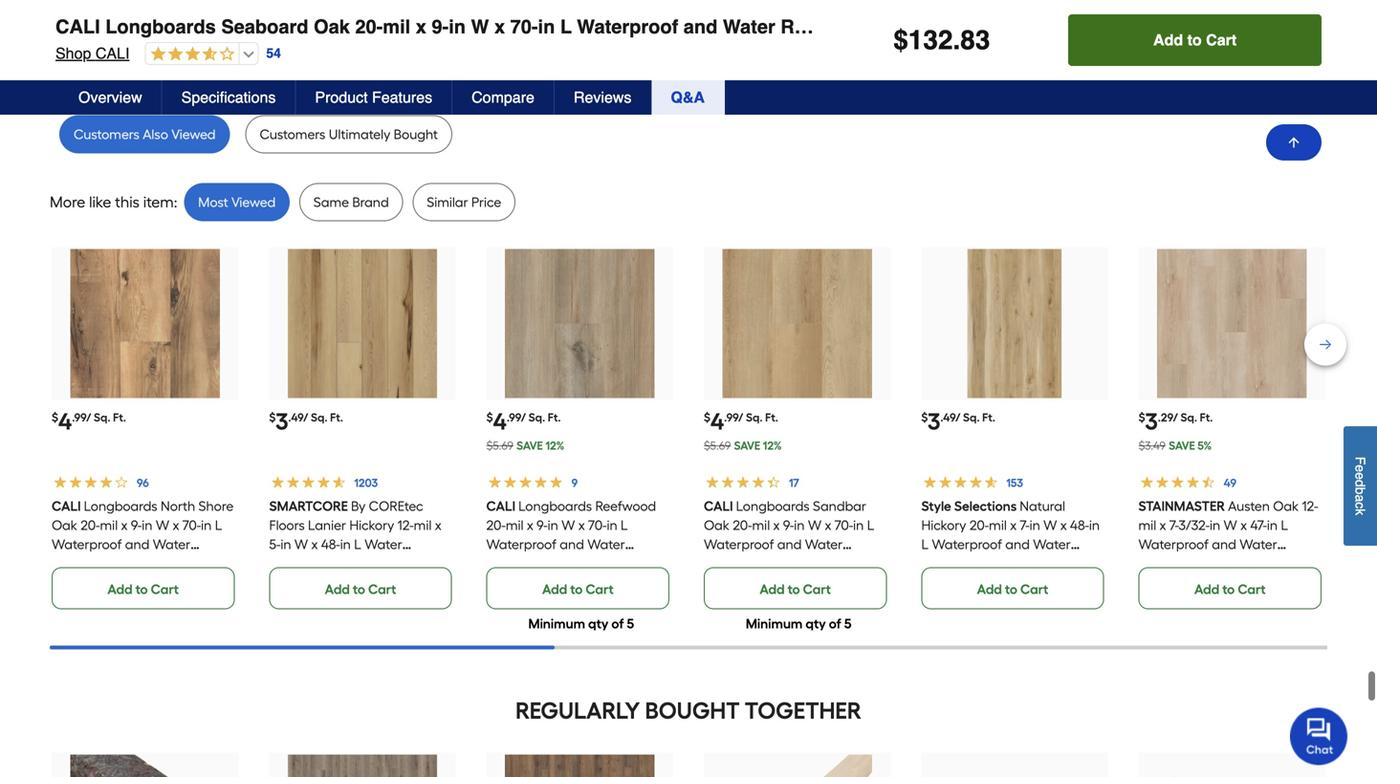 Task type: describe. For each thing, give the bounding box(es) containing it.
mil inside longboards sandbar oak 20-mil x 9-in w x 70-in l waterproof and water resistant interlocking luxury vinyl plank flooring (26.62-sq ft/ carton)
[[752, 517, 770, 534]]

$5.69 save 12% for longboards reefwood 20-mil x 9-in w x 70-in l waterproof and water resistant interlocking luxury vinyl plank flooring (26.62-sq ft/ carton)
[[487, 439, 565, 453]]

2 3 list item from the left
[[921, 247, 1108, 610]]

4 for longboards sandbar oak 20-mil x 9-in w x 70-in l waterproof and water resistant interlocking luxury vinyl plank flooring (26.62-sq ft/ carton)
[[711, 408, 724, 436]]

more like this item :
[[50, 193, 177, 211]]

m-d natural 1.5-in w x 36-in l solid wood floor transition strip image
[[723, 755, 872, 778]]

$ 3 .49/ sq. ft. for by coretec floors lanier hickory 12-mil x 5-in w x 48-in l water resistant interlocking luxury vinyl plank flooring (18.35-sq ft/ carton)
[[269, 408, 343, 436]]

like
[[751, 56, 796, 83]]

most viewed
[[198, 194, 276, 210]]

cali longboards seaboard oak 20-mil x 9-in w x 70-in l waterproof and water resistant interlocking luxury vinyl plank flooring (26.62-sq ft/ ca
[[55, 16, 1377, 38]]

longboards reefwood 20-mil x 9-in w x 70-in l waterproof and water resistant interlocking luxury vinyl plank flooring (26.62-sq ft/ carton)
[[487, 498, 660, 610]]

add to cart link for natural hickory 20-mil x 7-in w x 48-in l waterproof and water resistant interlocking luxury vinyl plank flooring (18.62-sq ft/ carton)
[[921, 568, 1104, 610]]

customers ultimately bought
[[260, 126, 438, 143]]

7- for in
[[1020, 517, 1030, 534]]

1 sq. from the left
[[94, 411, 110, 425]]

cali meritage knotty barrel oak 9-1/2-in w x 3/5-in t x varying length wirebrushed engineered hardwood flooring (34.1-sq ft) image
[[505, 755, 655, 778]]

3 for style selections
[[928, 408, 941, 436]]

ft/ inside austen oak 12- mil x 7-3/32-in w x 47-in l waterproof and water resistant interlocking luxury vinyl plank flooring (17.33-sq ft/ carton)
[[1139, 594, 1154, 610]]

luxury inside "by coretec floors lanier hickory 12-mil x 5-in w x 48-in l water resistant interlocking luxury vinyl plank flooring (18.35-sq ft/ carton)"
[[401, 556, 441, 572]]

12% for sandbar
[[763, 439, 782, 453]]

3 4 list item from the left
[[704, 247, 891, 632]]

and inside the longboards north shore oak 20-mil x 9-in w x 70-in l waterproof and water resistant interlocking luxury vinyl plank flooring (26.62-sq ft/ carton)
[[125, 537, 150, 553]]

interlocking inside natural hickory 20-mil x 7-in w x 48-in l waterproof and water resistant interlocking luxury vinyl plank flooring (18.62-sq ft/ carton)
[[979, 556, 1050, 572]]

1 .99/ from the left
[[72, 411, 91, 425]]

interlocking inside the longboards north shore oak 20-mil x 9-in w x 70-in l waterproof and water resistant interlocking luxury vinyl plank flooring (26.62-sq ft/ carton)
[[110, 556, 180, 572]]

w inside austen oak 12- mil x 7-3/32-in w x 47-in l waterproof and water resistant interlocking luxury vinyl plank flooring (17.33-sq ft/ carton)
[[1224, 517, 1238, 534]]

3 sq. from the left
[[529, 411, 545, 425]]

vinyl inside longboards reefwood 20-mil x 9-in w x 70-in l waterproof and water resistant interlocking luxury vinyl plank flooring (26.62-sq ft/ carton)
[[487, 575, 515, 591]]

longboards for shore
[[84, 498, 157, 515]]

this
[[115, 193, 139, 211]]

stainmaster
[[1139, 498, 1225, 515]]

5 sq. from the left
[[963, 411, 980, 425]]

lanier
[[308, 517, 346, 534]]

$ inside $ 3 .29/ sq. ft.
[[1139, 411, 1145, 425]]

oak inside longboards sandbar oak 20-mil x 9-in w x 70-in l waterproof and water resistant interlocking luxury vinyl plank flooring (26.62-sq ft/ carton)
[[704, 517, 730, 534]]

regularly
[[516, 697, 640, 725]]

style selections
[[921, 498, 1017, 515]]

add to cart link for longboards north shore oak 20-mil x 9-in w x 70-in l waterproof and water resistant interlocking luxury vinyl plank flooring (26.62-sq ft/ carton)
[[52, 568, 235, 610]]

vinyl inside austen oak 12- mil x 7-3/32-in w x 47-in l waterproof and water resistant interlocking luxury vinyl plank flooring (17.33-sq ft/ carton)
[[1139, 575, 1167, 591]]

1 3 list item from the left
[[269, 247, 456, 610]]

interlocking inside "by coretec floors lanier hickory 12-mil x 5-in w x 48-in l water resistant interlocking luxury vinyl plank flooring (18.35-sq ft/ carton)"
[[327, 556, 397, 572]]

5%
[[1198, 439, 1212, 453]]

longboards up 3.6 stars image on the left of the page
[[105, 16, 216, 38]]

9- inside longboards reefwood 20-mil x 9-in w x 70-in l waterproof and water resistant interlocking luxury vinyl plank flooring (26.62-sq ft/ carton)
[[537, 517, 548, 534]]

2 4 list item from the left
[[487, 247, 673, 632]]

48- inside "by coretec floors lanier hickory 12-mil x 5-in w x 48-in l water resistant interlocking luxury vinyl plank flooring (18.35-sq ft/ carton)"
[[321, 537, 340, 553]]

austen oak 12- mil x 7-3/32-in w x 47-in l waterproof and water resistant interlocking luxury vinyl plank flooring (17.33-sq ft/ carton)
[[1139, 498, 1319, 610]]

similar price
[[427, 194, 501, 210]]

5-
[[269, 537, 280, 553]]

bought
[[394, 126, 438, 143]]

resistant inside longboards sandbar oak 20-mil x 9-in w x 70-in l waterproof and water resistant interlocking luxury vinyl plank flooring (26.62-sq ft/ carton)
[[704, 556, 759, 572]]

9- inside longboards sandbar oak 20-mil x 9-in w x 70-in l waterproof and water resistant interlocking luxury vinyl plank flooring (26.62-sq ft/ carton)
[[783, 517, 794, 534]]

(18.62-
[[1041, 575, 1079, 591]]

customers also viewed
[[74, 126, 216, 143]]

w inside longboards reefwood 20-mil x 9-in w x 70-in l waterproof and water resistant interlocking luxury vinyl plank flooring (26.62-sq ft/ carton)
[[562, 517, 575, 534]]

1 horizontal spatial also
[[687, 56, 746, 83]]

vinyl inside the longboards north shore oak 20-mil x 9-in w x 70-in l waterproof and water resistant interlocking luxury vinyl plank flooring (26.62-sq ft/ carton)
[[52, 575, 80, 591]]

47-
[[1251, 517, 1267, 534]]

cali 27.3-ft x 3.67-ft x 3-mm premium felt flooring underlayment (100-sq ft /roll) image
[[70, 755, 220, 778]]

5 ft. from the left
[[982, 411, 996, 425]]

product
[[315, 88, 368, 106]]

sq inside longboards sandbar oak 20-mil x 9-in w x 70-in l waterproof and water resistant interlocking luxury vinyl plank flooring (26.62-sq ft/ carton)
[[863, 575, 878, 591]]

70- inside longboards sandbar oak 20-mil x 9-in w x 70-in l waterproof and water resistant interlocking luxury vinyl plank flooring (26.62-sq ft/ carton)
[[835, 517, 853, 534]]

k
[[1353, 509, 1368, 516]]

plank inside "by coretec floors lanier hickory 12-mil x 5-in w x 48-in l water resistant interlocking luxury vinyl plank flooring (18.35-sq ft/ carton)"
[[300, 575, 334, 591]]

most
[[198, 194, 228, 210]]

add to cart link for by coretec floors lanier hickory 12-mil x 5-in w x 48-in l water resistant interlocking luxury vinyl plank flooring (18.35-sq ft/ carton)
[[269, 568, 452, 610]]

resistant inside natural hickory 20-mil x 7-in w x 48-in l waterproof and water resistant interlocking luxury vinyl plank flooring (18.62-sq ft/ carton)
[[921, 556, 976, 572]]

(18.35-
[[389, 575, 427, 591]]

f e e d b a c k button
[[1344, 426, 1377, 546]]

coretec
[[369, 498, 423, 515]]

70- inside the longboards north shore oak 20-mil x 9-in w x 70-in l waterproof and water resistant interlocking luxury vinyl plank flooring (26.62-sq ft/ carton)
[[182, 517, 201, 534]]

waterproof inside longboards sandbar oak 20-mil x 9-in w x 70-in l waterproof and water resistant interlocking luxury vinyl plank flooring (26.62-sq ft/ carton)
[[704, 537, 774, 553]]

sq inside natural hickory 20-mil x 7-in w x 48-in l waterproof and water resistant interlocking luxury vinyl plank flooring (18.62-sq ft/ carton)
[[1079, 575, 1093, 591]]

natural hickory 20-mil x 7-in w x 48-in l waterproof and water resistant interlocking luxury vinyl plank flooring (18.62-sq ft/ carton)
[[921, 498, 1100, 610]]

same brand
[[313, 194, 389, 210]]

cart inside the add to cart "button"
[[1206, 31, 1237, 49]]

luxury inside austen oak 12- mil x 7-3/32-in w x 47-in l waterproof and water resistant interlocking luxury vinyl plank flooring (17.33-sq ft/ carton)
[[1270, 556, 1311, 572]]

by coretec floors lanier hickory 12-mil x 5-in w x 48-in l water resistant interlocking luxury vinyl plank flooring (18.35-sq ft/ carton)
[[269, 498, 441, 610]]

smartcore
[[269, 498, 348, 515]]

12- inside "by coretec floors lanier hickory 12-mil x 5-in w x 48-in l water resistant interlocking luxury vinyl plank flooring (18.35-sq ft/ carton)"
[[397, 517, 414, 534]]

product features button
[[296, 80, 453, 115]]

83
[[961, 25, 990, 55]]

qty for (26.62-
[[588, 616, 609, 632]]

north
[[161, 498, 195, 515]]

features
[[372, 88, 432, 106]]

compare button
[[453, 80, 555, 115]]

shore
[[199, 498, 234, 515]]

reviews
[[574, 88, 632, 106]]

interlocking inside austen oak 12- mil x 7-3/32-in w x 47-in l waterproof and water resistant interlocking luxury vinyl plank flooring (17.33-sq ft/ carton)
[[1197, 556, 1267, 572]]

b
[[1353, 487, 1368, 495]]

20- inside longboards reefwood 20-mil x 9-in w x 70-in l waterproof and water resistant interlocking luxury vinyl plank flooring (26.62-sq ft/ carton)
[[487, 517, 506, 534]]

mil inside longboards reefwood 20-mil x 9-in w x 70-in l waterproof and water resistant interlocking luxury vinyl plank flooring (26.62-sq ft/ carton)
[[506, 517, 524, 534]]

12% for reefwood
[[546, 439, 565, 453]]

ft/ inside natural hickory 20-mil x 7-in w x 48-in l waterproof and water resistant interlocking luxury vinyl plank flooring (18.62-sq ft/ carton)
[[921, 594, 936, 610]]

mil inside natural hickory 20-mil x 7-in w x 48-in l waterproof and water resistant interlocking luxury vinyl plank flooring (18.62-sq ft/ carton)
[[989, 517, 1007, 534]]

reefwood
[[596, 498, 656, 515]]

l inside the longboards north shore oak 20-mil x 9-in w x 70-in l waterproof and water resistant interlocking luxury vinyl plank flooring (26.62-sq ft/ carton)
[[215, 517, 222, 534]]

and inside austen oak 12- mil x 7-3/32-in w x 47-in l waterproof and water resistant interlocking luxury vinyl plank flooring (17.33-sq ft/ carton)
[[1212, 537, 1237, 553]]

shop cali
[[55, 44, 129, 62]]

c
[[1353, 502, 1368, 509]]

by
[[351, 498, 365, 515]]

1 4 from the left
[[58, 408, 72, 436]]

overview
[[78, 88, 142, 106]]

more
[[50, 193, 85, 211]]

$5.69 for longboards sandbar oak 20-mil x 9-in w x 70-in l waterproof and water resistant interlocking luxury vinyl plank flooring (26.62-sq ft/ carton)
[[704, 439, 731, 453]]

sq inside longboards reefwood 20-mil x 9-in w x 70-in l waterproof and water resistant interlocking luxury vinyl plank flooring (26.62-sq ft/ carton)
[[646, 575, 660, 591]]

price
[[471, 194, 501, 210]]

20- inside longboards sandbar oak 20-mil x 9-in w x 70-in l waterproof and water resistant interlocking luxury vinyl plank flooring (26.62-sq ft/ carton)
[[733, 517, 752, 534]]

customers for customers also viewed
[[74, 126, 140, 143]]

longboards north shore oak 20-mil x 9-in w x 70-in l waterproof and water resistant interlocking luxury vinyl plank flooring (26.62-sq ft/ carton)
[[52, 498, 234, 610]]

70- up compare
[[510, 16, 538, 38]]

to inside "button"
[[1188, 31, 1202, 49]]

1 e from the top
[[1353, 465, 1368, 472]]

oak inside austen oak 12- mil x 7-3/32-in w x 47-in l waterproof and water resistant interlocking luxury vinyl plank flooring (17.33-sq ft/ carton)
[[1273, 498, 1299, 515]]

q&a
[[671, 88, 705, 106]]

$3.49 save 5%
[[1139, 439, 1212, 453]]

hickory inside natural hickory 20-mil x 7-in w x 48-in l waterproof and water resistant interlocking luxury vinyl plank flooring (18.62-sq ft/ carton)
[[921, 517, 966, 534]]

floors
[[269, 517, 305, 534]]

70- inside longboards reefwood 20-mil x 9-in w x 70-in l waterproof and water resistant interlocking luxury vinyl plank flooring (26.62-sq ft/ carton)
[[588, 517, 607, 534]]

$3.49
[[1139, 439, 1166, 453]]

selections
[[954, 498, 1017, 515]]

style selections natural hickory 20-mil x 7-in w x 48-in l waterproof and water resistant interlocking luxury vinyl plank flooring (18.62-sq ft/ carton) image
[[940, 249, 1089, 399]]

smartcore by coretec floors lanier hickory 12-mil x 5-in w x 48-in l water resistant interlocking luxury vinyl plank flooring (18.35-sq ft/ carton) image
[[288, 249, 437, 399]]

.49/ for natural hickory 20-mil x 7-in w x 48-in l waterproof and water resistant interlocking luxury vinyl plank flooring (18.62-sq ft/ carton)
[[941, 411, 961, 425]]

may
[[634, 56, 682, 83]]

cali meritage mendocino oak 9-1/2-in w x 3/5-in t x varying length wirebrushed water resistant engineered hardwood flooring (34.1-sq ft) image
[[288, 755, 437, 778]]

water up like
[[723, 16, 775, 38]]

seaboard
[[221, 16, 308, 38]]

compare
[[472, 88, 535, 106]]

.99/ for longboards sandbar oak 20-mil x 9-in w x 70-in l waterproof and water resistant interlocking luxury vinyl plank flooring (26.62-sq ft/ carton)
[[724, 411, 743, 425]]

minimum qty of 5 for (26.62-
[[528, 616, 634, 632]]

and inside natural hickory 20-mil x 7-in w x 48-in l waterproof and water resistant interlocking luxury vinyl plank flooring (18.62-sq ft/ carton)
[[1005, 537, 1030, 553]]

ft/ inside the longboards north shore oak 20-mil x 9-in w x 70-in l waterproof and water resistant interlocking luxury vinyl plank flooring (26.62-sq ft/ carton)
[[52, 594, 66, 610]]

luxury inside the longboards north shore oak 20-mil x 9-in w x 70-in l waterproof and water resistant interlocking luxury vinyl plank flooring (26.62-sq ft/ carton)
[[183, 556, 224, 572]]

1 vertical spatial also
[[143, 126, 168, 143]]

flooring inside the longboards north shore oak 20-mil x 9-in w x 70-in l waterproof and water resistant interlocking luxury vinyl plank flooring (26.62-sq ft/ carton)
[[120, 575, 168, 591]]

(26.62- inside the longboards north shore oak 20-mil x 9-in w x 70-in l waterproof and water resistant interlocking luxury vinyl plank flooring (26.62-sq ft/ carton)
[[172, 575, 211, 591]]

water inside austen oak 12- mil x 7-3/32-in w x 47-in l waterproof and water resistant interlocking luxury vinyl plank flooring (17.33-sq ft/ carton)
[[1240, 537, 1278, 553]]

.29/
[[1158, 411, 1178, 425]]

4 sq. from the left
[[746, 411, 763, 425]]

longboards sandbar oak 20-mil x 9-in w x 70-in l waterproof and water resistant interlocking luxury vinyl plank flooring (26.62-sq ft/ carton)
[[704, 498, 878, 610]]

product features
[[315, 88, 432, 106]]

arrow up image
[[1286, 135, 1302, 150]]

ft/ inside longboards sandbar oak 20-mil x 9-in w x 70-in l waterproof and water resistant interlocking luxury vinyl plank flooring (26.62-sq ft/ carton)
[[704, 594, 719, 610]]

together
[[745, 697, 862, 725]]

item
[[143, 193, 174, 211]]

flooring inside austen oak 12- mil x 7-3/32-in w x 47-in l waterproof and water resistant interlocking luxury vinyl plank flooring (17.33-sq ft/ carton)
[[1207, 575, 1256, 591]]

carton) inside natural hickory 20-mil x 7-in w x 48-in l waterproof and water resistant interlocking luxury vinyl plank flooring (18.62-sq ft/ carton)
[[939, 594, 986, 610]]

a
[[1353, 495, 1368, 502]]

same
[[313, 194, 349, 210]]

cali longboards reefwood 20-mil x 9-in w x 70-in l waterproof and water resistant interlocking luxury vinyl plank flooring (26.62-sq ft/ carton) image
[[505, 249, 655, 399]]

cali for longboards north shore oak 20-mil x 9-in w x 70-in l waterproof and water resistant interlocking luxury vinyl plank flooring (26.62-sq ft/ carton)
[[52, 498, 81, 515]]

9- inside the longboards north shore oak 20-mil x 9-in w x 70-in l waterproof and water resistant interlocking luxury vinyl plank flooring (26.62-sq ft/ carton)
[[131, 517, 142, 534]]

54
[[266, 46, 281, 61]]

$ 4 .99/ sq. ft. for longboards sandbar oak 20-mil x 9-in w x 70-in l waterproof and water resistant interlocking luxury vinyl plank flooring (26.62-sq ft/ carton)
[[704, 408, 778, 436]]

0 vertical spatial viewed
[[171, 126, 216, 143]]

w inside "by coretec floors lanier hickory 12-mil x 5-in w x 48-in l water resistant interlocking luxury vinyl plank flooring (18.35-sq ft/ carton)"
[[294, 537, 308, 553]]

flooring inside longboards reefwood 20-mil x 9-in w x 70-in l waterproof and water resistant interlocking luxury vinyl plank flooring (26.62-sq ft/ carton)
[[554, 575, 603, 591]]

ft/ inside "by coretec floors lanier hickory 12-mil x 5-in w x 48-in l water resistant interlocking luxury vinyl plank flooring (18.35-sq ft/ carton)"
[[269, 594, 284, 610]]

q&a button
[[652, 80, 725, 115]]

mil inside austen oak 12- mil x 7-3/32-in w x 47-in l waterproof and water resistant interlocking luxury vinyl plank flooring (17.33-sq ft/ carton)
[[1139, 517, 1157, 534]]

ultimately
[[329, 126, 391, 143]]

you may also like
[[582, 56, 796, 83]]

$5.69 for longboards reefwood 20-mil x 9-in w x 70-in l waterproof and water resistant interlocking luxury vinyl plank flooring (26.62-sq ft/ carton)
[[487, 439, 514, 453]]

ca
[[1355, 16, 1377, 38]]

like
[[89, 193, 111, 211]]



Task type: locate. For each thing, give the bounding box(es) containing it.
resistant inside "by coretec floors lanier hickory 12-mil x 5-in w x 48-in l water resistant interlocking luxury vinyl plank flooring (18.35-sq ft/ carton)"
[[269, 556, 324, 572]]

2 $5.69 save 12% from the left
[[704, 439, 782, 453]]

and inside longboards reefwood 20-mil x 9-in w x 70-in l waterproof and water resistant interlocking luxury vinyl plank flooring (26.62-sq ft/ carton)
[[560, 537, 584, 553]]

regularly bought together heading
[[50, 692, 1328, 730]]

2 horizontal spatial 3
[[1145, 408, 1158, 436]]

longboards left sandbar
[[736, 498, 810, 515]]

add to cart link down lanier
[[269, 568, 452, 610]]

2 horizontal spatial .99/
[[724, 411, 743, 425]]

1 7- from the left
[[1020, 517, 1030, 534]]

48- inside natural hickory 20-mil x 7-in w x 48-in l waterproof and water resistant interlocking luxury vinyl plank flooring (18.62-sq ft/ carton)
[[1070, 517, 1089, 534]]

1 horizontal spatial viewed
[[231, 194, 276, 210]]

resistant inside the longboards north shore oak 20-mil x 9-in w x 70-in l waterproof and water resistant interlocking luxury vinyl plank flooring (26.62-sq ft/ carton)
[[52, 556, 106, 572]]

add to cart link down sandbar
[[704, 568, 887, 610]]

sq inside "by coretec floors lanier hickory 12-mil x 5-in w x 48-in l water resistant interlocking luxury vinyl plank flooring (18.35-sq ft/ carton)"
[[427, 575, 441, 591]]

1 qty from the left
[[588, 616, 609, 632]]

5 down longboards sandbar oak 20-mil x 9-in w x 70-in l waterproof and water resistant interlocking luxury vinyl plank flooring (26.62-sq ft/ carton)
[[844, 616, 852, 632]]

w inside natural hickory 20-mil x 7-in w x 48-in l waterproof and water resistant interlocking luxury vinyl plank flooring (18.62-sq ft/ carton)
[[1043, 517, 1057, 534]]

regularly bought together
[[516, 697, 862, 725]]

1 horizontal spatial save
[[734, 439, 761, 453]]

plank inside longboards reefwood 20-mil x 9-in w x 70-in l waterproof and water resistant interlocking luxury vinyl plank flooring (26.62-sq ft/ carton)
[[518, 575, 551, 591]]

hickory inside "by coretec floors lanier hickory 12-mil x 5-in w x 48-in l water resistant interlocking luxury vinyl plank flooring (18.35-sq ft/ carton)"
[[349, 517, 394, 534]]

$5.69 save 12% for longboards sandbar oak 20-mil x 9-in w x 70-in l waterproof and water resistant interlocking luxury vinyl plank flooring (26.62-sq ft/ carton)
[[704, 439, 782, 453]]

water up the (18.62-
[[1033, 537, 1071, 553]]

0 horizontal spatial viewed
[[171, 126, 216, 143]]

oak inside the longboards north shore oak 20-mil x 9-in w x 70-in l waterproof and water resistant interlocking luxury vinyl plank flooring (26.62-sq ft/ carton)
[[52, 517, 77, 534]]

4
[[58, 408, 72, 436], [493, 408, 507, 436], [711, 408, 724, 436]]

luxury
[[986, 16, 1050, 38], [183, 556, 224, 572], [401, 556, 441, 572], [618, 556, 658, 572], [835, 556, 876, 572], [1053, 556, 1093, 572], [1270, 556, 1311, 572]]

0 horizontal spatial minimum
[[528, 616, 585, 632]]

2 $5.69 from the left
[[704, 439, 731, 453]]

l inside "by coretec floors lanier hickory 12-mil x 5-in w x 48-in l water resistant interlocking luxury vinyl plank flooring (18.35-sq ft/ carton)"
[[354, 537, 361, 553]]

:
[[174, 193, 177, 211]]

5 for longboards sandbar oak 20-mil x 9-in w x 70-in l waterproof and water resistant interlocking luxury vinyl plank flooring (26.62-sq ft/ carton)
[[844, 616, 852, 632]]

also up q&a
[[687, 56, 746, 83]]

1 horizontal spatial 3 list item
[[921, 247, 1108, 610]]

water inside the longboards north shore oak 20-mil x 9-in w x 70-in l waterproof and water resistant interlocking luxury vinyl plank flooring (26.62-sq ft/ carton)
[[153, 537, 190, 553]]

save for longboards reefwood 20-mil x 9-in w x 70-in l waterproof and water resistant interlocking luxury vinyl plank flooring (26.62-sq ft/ carton)
[[517, 439, 543, 453]]

1 12% from the left
[[546, 439, 565, 453]]

of down longboards sandbar oak 20-mil x 9-in w x 70-in l waterproof and water resistant interlocking luxury vinyl plank flooring (26.62-sq ft/ carton)
[[829, 616, 841, 632]]

0 horizontal spatial qty
[[588, 616, 609, 632]]

(26.62- inside longboards reefwood 20-mil x 9-in w x 70-in l waterproof and water resistant interlocking luxury vinyl plank flooring (26.62-sq ft/ carton)
[[606, 575, 646, 591]]

l inside austen oak 12- mil x 7-3/32-in w x 47-in l waterproof and water resistant interlocking luxury vinyl plank flooring (17.33-sq ft/ carton)
[[1281, 517, 1289, 534]]

l inside natural hickory 20-mil x 7-in w x 48-in l waterproof and water resistant interlocking luxury vinyl plank flooring (18.62-sq ft/ carton)
[[921, 537, 929, 553]]

of for (26.62-
[[612, 616, 624, 632]]

.99/ for longboards reefwood 20-mil x 9-in w x 70-in l waterproof and water resistant interlocking luxury vinyl plank flooring (26.62-sq ft/ carton)
[[507, 411, 526, 425]]

save for austen oak 12- mil x 7-3/32-in w x 47-in l waterproof and water resistant interlocking luxury vinyl plank flooring (17.33-sq ft/ carton)
[[1169, 439, 1195, 453]]

1 $5.69 from the left
[[487, 439, 514, 453]]

(26.62- down north
[[172, 575, 211, 591]]

1 carton) from the left
[[70, 594, 117, 610]]

carton)
[[70, 594, 117, 610], [287, 594, 334, 610], [504, 594, 551, 610], [722, 594, 769, 610], [939, 594, 986, 610], [1157, 594, 1204, 610]]

similar
[[427, 194, 468, 210]]

cali for longboards sandbar oak 20-mil x 9-in w x 70-in l waterproof and water resistant interlocking luxury vinyl plank flooring (26.62-sq ft/ carton)
[[704, 498, 733, 515]]

3 up 'smartcore'
[[276, 408, 288, 436]]

waterproof inside the longboards north shore oak 20-mil x 9-in w x 70-in l waterproof and water resistant interlocking luxury vinyl plank flooring (26.62-sq ft/ carton)
[[52, 537, 122, 553]]

e up d
[[1353, 465, 1368, 472]]

sq.
[[94, 411, 110, 425], [311, 411, 328, 425], [529, 411, 545, 425], [746, 411, 763, 425], [963, 411, 980, 425], [1181, 411, 1197, 425]]

(26.62- inside longboards sandbar oak 20-mil x 9-in w x 70-in l waterproof and water resistant interlocking luxury vinyl plank flooring (26.62-sq ft/ carton)
[[824, 575, 863, 591]]

plank
[[1106, 16, 1157, 38], [83, 575, 116, 591], [300, 575, 334, 591], [518, 575, 551, 591], [735, 575, 769, 591], [953, 575, 986, 591], [1170, 575, 1204, 591]]

longboards for oak
[[736, 498, 810, 515]]

132
[[908, 25, 953, 55]]

1 customers from the left
[[74, 126, 140, 143]]

2 .49/ from the left
[[941, 411, 961, 425]]

1 horizontal spatial qty
[[806, 616, 826, 632]]

1 minimum qty of 5 from the left
[[528, 616, 634, 632]]

2 minimum qty of 5 from the left
[[746, 616, 852, 632]]

.
[[953, 25, 961, 55]]

sandbar
[[813, 498, 866, 515]]

2 horizontal spatial save
[[1169, 439, 1195, 453]]

viewed down specifications
[[171, 126, 216, 143]]

7- down natural
[[1020, 517, 1030, 534]]

1 vertical spatial viewed
[[231, 194, 276, 210]]

viewed right the most
[[231, 194, 276, 210]]

0 horizontal spatial 7-
[[1020, 517, 1030, 534]]

1 save from the left
[[517, 439, 543, 453]]

70- down north
[[182, 517, 201, 534]]

ft/
[[1332, 16, 1350, 38], [52, 594, 66, 610], [269, 594, 284, 610], [487, 594, 501, 610], [704, 594, 719, 610], [921, 594, 936, 610], [1139, 594, 1154, 610]]

ft. inside $ 3 .29/ sq. ft.
[[1200, 411, 1213, 425]]

reviews button
[[555, 80, 652, 115]]

save for longboards sandbar oak 20-mil x 9-in w x 70-in l waterproof and water resistant interlocking luxury vinyl plank flooring (26.62-sq ft/ carton)
[[734, 439, 761, 453]]

customers
[[74, 126, 140, 143], [260, 126, 326, 143]]

sq inside austen oak 12- mil x 7-3/32-in w x 47-in l waterproof and water resistant interlocking luxury vinyl plank flooring (17.33-sq ft/ carton)
[[1294, 575, 1309, 591]]

sq inside the longboards north shore oak 20-mil x 9-in w x 70-in l waterproof and water resistant interlocking luxury vinyl plank flooring (26.62-sq ft/ carton)
[[211, 575, 225, 591]]

(26.62-
[[1244, 16, 1304, 38], [172, 575, 211, 591], [606, 575, 646, 591], [824, 575, 863, 591]]

f e e d b a c k
[[1353, 457, 1368, 516]]

6 carton) from the left
[[1157, 594, 1204, 610]]

2 ft. from the left
[[330, 411, 343, 425]]

0 horizontal spatial $5.69 save 12%
[[487, 439, 565, 453]]

1 horizontal spatial 4 list item
[[487, 247, 673, 632]]

flooring inside longboards sandbar oak 20-mil x 9-in w x 70-in l waterproof and water resistant interlocking luxury vinyl plank flooring (26.62-sq ft/ carton)
[[772, 575, 821, 591]]

2 5 from the left
[[844, 616, 852, 632]]

2 customers from the left
[[260, 126, 326, 143]]

you
[[582, 56, 629, 83]]

hickory down by
[[349, 517, 394, 534]]

luxury inside natural hickory 20-mil x 7-in w x 48-in l waterproof and water resistant interlocking luxury vinyl plank flooring (18.62-sq ft/ carton)
[[1053, 556, 1093, 572]]

2 4 from the left
[[493, 408, 507, 436]]

70- down sandbar
[[835, 517, 853, 534]]

luxury right .
[[986, 16, 1050, 38]]

luxury down shore in the bottom left of the page
[[183, 556, 224, 572]]

2 .99/ from the left
[[507, 411, 526, 425]]

2 minimum from the left
[[746, 616, 803, 632]]

vinyl inside natural hickory 20-mil x 7-in w x 48-in l waterproof and water resistant interlocking luxury vinyl plank flooring (18.62-sq ft/ carton)
[[921, 575, 949, 591]]

minimum qty of 5 down longboards reefwood 20-mil x 9-in w x 70-in l waterproof and water resistant interlocking luxury vinyl plank flooring (26.62-sq ft/ carton)
[[528, 616, 634, 632]]

7- for 3/32-
[[1170, 517, 1179, 534]]

0 horizontal spatial minimum qty of 5
[[528, 616, 634, 632]]

$ 4 .99/ sq. ft. for longboards reefwood 20-mil x 9-in w x 70-in l waterproof and water resistant interlocking luxury vinyl plank flooring (26.62-sq ft/ carton)
[[487, 408, 561, 436]]

longboards inside longboards sandbar oak 20-mil x 9-in w x 70-in l waterproof and water resistant interlocking luxury vinyl plank flooring (26.62-sq ft/ carton)
[[736, 498, 810, 515]]

w inside longboards sandbar oak 20-mil x 9-in w x 70-in l waterproof and water resistant interlocking luxury vinyl plank flooring (26.62-sq ft/ carton)
[[808, 517, 822, 534]]

1 vertical spatial 12-
[[397, 517, 414, 534]]

2 $ 4 .99/ sq. ft. from the left
[[487, 408, 561, 436]]

luxury down reefwood
[[618, 556, 658, 572]]

water inside natural hickory 20-mil x 7-in w x 48-in l waterproof and water resistant interlocking luxury vinyl plank flooring (18.62-sq ft/ carton)
[[1033, 537, 1071, 553]]

4 ft. from the left
[[765, 411, 778, 425]]

3 ft. from the left
[[548, 411, 561, 425]]

1 horizontal spatial $ 3 .49/ sq. ft.
[[921, 408, 996, 436]]

(26.62- down sandbar
[[824, 575, 863, 591]]

e
[[1353, 465, 1368, 472], [1353, 472, 1368, 480]]

customers down product
[[260, 126, 326, 143]]

0 horizontal spatial 12%
[[546, 439, 565, 453]]

longboards
[[105, 16, 216, 38], [84, 498, 157, 515], [519, 498, 592, 515], [736, 498, 810, 515]]

1 vertical spatial 48-
[[321, 537, 340, 553]]

3/32-
[[1179, 517, 1210, 534]]

12- down coretec
[[397, 517, 414, 534]]

$5.69 save 12%
[[487, 439, 565, 453], [704, 439, 782, 453]]

3 4 from the left
[[711, 408, 724, 436]]

70- down reefwood
[[588, 517, 607, 534]]

longboards left north
[[84, 498, 157, 515]]

4 for longboards reefwood 20-mil x 9-in w x 70-in l waterproof and water resistant interlocking luxury vinyl plank flooring (26.62-sq ft/ carton)
[[493, 408, 507, 436]]

1 horizontal spatial $5.69 save 12%
[[704, 439, 782, 453]]

1 horizontal spatial 12%
[[763, 439, 782, 453]]

add to cart button
[[1069, 14, 1322, 66]]

water down 47-
[[1240, 537, 1278, 553]]

0 horizontal spatial 5
[[627, 616, 634, 632]]

luxury down sandbar
[[835, 556, 876, 572]]

$ 3 .49/ sq. ft. for natural hickory 20-mil x 7-in w x 48-in l waterproof and water resistant interlocking luxury vinyl plank flooring (18.62-sq ft/ carton)
[[921, 408, 996, 436]]

0 horizontal spatial $5.69
[[487, 439, 514, 453]]

l inside longboards sandbar oak 20-mil x 9-in w x 70-in l waterproof and water resistant interlocking luxury vinyl plank flooring (26.62-sq ft/ carton)
[[867, 517, 874, 534]]

sq
[[1304, 16, 1327, 38], [211, 575, 225, 591], [427, 575, 441, 591], [646, 575, 660, 591], [863, 575, 878, 591], [1079, 575, 1093, 591], [1294, 575, 1309, 591]]

2 hickory from the left
[[921, 517, 966, 534]]

add to cart link for austen oak 12- mil x 7-3/32-in w x 47-in l waterproof and water resistant interlocking luxury vinyl plank flooring (17.33-sq ft/ carton)
[[1139, 568, 1322, 610]]

austen
[[1228, 498, 1270, 515]]

0 horizontal spatial .49/
[[288, 411, 308, 425]]

w
[[471, 16, 489, 38], [156, 517, 169, 534], [562, 517, 575, 534], [808, 517, 822, 534], [1043, 517, 1057, 534], [1224, 517, 1238, 534], [294, 537, 308, 553]]

20- inside the longboards north shore oak 20-mil x 9-in w x 70-in l waterproof and water resistant interlocking luxury vinyl plank flooring (26.62-sq ft/ carton)
[[81, 517, 100, 534]]

customers down the overview button
[[74, 126, 140, 143]]

12- left c
[[1302, 498, 1319, 515]]

1 horizontal spatial 48-
[[1070, 517, 1089, 534]]

1 .49/ from the left
[[288, 411, 308, 425]]

(17.33-
[[1259, 575, 1294, 591]]

cali longboards sandbar oak 20-mil x 9-in w x 70-in l waterproof and water resistant interlocking luxury vinyl plank flooring (26.62-sq ft/ carton) image
[[723, 249, 872, 399]]

3 .99/ from the left
[[724, 411, 743, 425]]

l
[[560, 16, 572, 38], [215, 517, 222, 534], [621, 517, 628, 534], [867, 517, 874, 534], [1281, 517, 1289, 534], [354, 537, 361, 553], [921, 537, 929, 553]]

3.6 stars image
[[146, 46, 235, 64]]

.49/ up style
[[941, 411, 961, 425]]

ft/ inside longboards reefwood 20-mil x 9-in w x 70-in l waterproof and water resistant interlocking luxury vinyl plank flooring (26.62-sq ft/ carton)
[[487, 594, 501, 610]]

minimum qty of 5
[[528, 616, 634, 632], [746, 616, 852, 632]]

plank inside the longboards north shore oak 20-mil x 9-in w x 70-in l waterproof and water resistant interlocking luxury vinyl plank flooring (26.62-sq ft/ carton)
[[83, 575, 116, 591]]

interlocking inside longboards reefwood 20-mil x 9-in w x 70-in l waterproof and water resistant interlocking luxury vinyl plank flooring (26.62-sq ft/ carton)
[[544, 556, 615, 572]]

$ 132 . 83
[[893, 25, 990, 55]]

1 horizontal spatial 12-
[[1302, 498, 1319, 515]]

2 sq. from the left
[[311, 411, 328, 425]]

minimum down longboards reefwood 20-mil x 9-in w x 70-in l waterproof and water resistant interlocking luxury vinyl plank flooring (26.62-sq ft/ carton)
[[528, 616, 585, 632]]

3 $ 4 .99/ sq. ft. from the left
[[704, 408, 778, 436]]

water inside longboards reefwood 20-mil x 9-in w x 70-in l waterproof and water resistant interlocking luxury vinyl plank flooring (26.62-sq ft/ carton)
[[588, 537, 625, 553]]

add inside "button"
[[1154, 31, 1183, 49]]

12- inside austen oak 12- mil x 7-3/32-in w x 47-in l waterproof and water resistant interlocking luxury vinyl plank flooring (17.33-sq ft/ carton)
[[1302, 498, 1319, 515]]

$ 3 .49/ sq. ft. up style selections
[[921, 408, 996, 436]]

plank inside austen oak 12- mil x 7-3/32-in w x 47-in l waterproof and water resistant interlocking luxury vinyl plank flooring (17.33-sq ft/ carton)
[[1170, 575, 1204, 591]]

1 ft. from the left
[[113, 411, 126, 425]]

1 minimum from the left
[[528, 616, 585, 632]]

1 3 from the left
[[276, 408, 288, 436]]

mil inside "by coretec floors lanier hickory 12-mil x 5-in w x 48-in l water resistant interlocking luxury vinyl plank flooring (18.35-sq ft/ carton)"
[[414, 517, 432, 534]]

6 sq. from the left
[[1181, 411, 1197, 425]]

0 horizontal spatial $ 4 .99/ sq. ft.
[[52, 408, 126, 436]]

minimum qty of 5 for flooring
[[746, 616, 852, 632]]

also
[[687, 56, 746, 83], [143, 126, 168, 143]]

5 carton) from the left
[[939, 594, 986, 610]]

overview button
[[59, 80, 162, 115]]

e up b
[[1353, 472, 1368, 480]]

and inside longboards sandbar oak 20-mil x 9-in w x 70-in l waterproof and water resistant interlocking luxury vinyl plank flooring (26.62-sq ft/ carton)
[[777, 537, 802, 553]]

2 of from the left
[[829, 616, 841, 632]]

minimum for plank
[[746, 616, 803, 632]]

4 list item
[[52, 247, 238, 610], [487, 247, 673, 632], [704, 247, 891, 632]]

and
[[684, 16, 718, 38], [125, 537, 150, 553], [560, 537, 584, 553], [777, 537, 802, 553], [1005, 537, 1030, 553], [1212, 537, 1237, 553]]

1 $ 3 .49/ sq. ft. from the left
[[269, 408, 343, 436]]

add to cart link
[[52, 568, 235, 610], [269, 568, 452, 610], [487, 568, 669, 610], [704, 568, 887, 610], [921, 568, 1104, 610], [1139, 568, 1322, 610]]

.49/ for by coretec floors lanier hickory 12-mil x 5-in w x 48-in l water resistant interlocking luxury vinyl plank flooring (18.35-sq ft/ carton)
[[288, 411, 308, 425]]

1 horizontal spatial $ 4 .99/ sq. ft.
[[487, 408, 561, 436]]

d
[[1353, 480, 1368, 487]]

add to cart link down north
[[52, 568, 235, 610]]

1 horizontal spatial of
[[829, 616, 841, 632]]

1 horizontal spatial .99/
[[507, 411, 526, 425]]

water
[[723, 16, 775, 38], [153, 537, 190, 553], [364, 537, 402, 553], [588, 537, 625, 553], [805, 537, 843, 553], [1033, 537, 1071, 553], [1240, 537, 1278, 553]]

0 horizontal spatial 48-
[[321, 537, 340, 553]]

of for flooring
[[829, 616, 841, 632]]

minimum for flooring
[[528, 616, 585, 632]]

3 up $3.49
[[1145, 408, 1158, 436]]

$ 3 .29/ sq. ft.
[[1139, 408, 1213, 436]]

12%
[[546, 439, 565, 453], [763, 439, 782, 453]]

minimum down longboards sandbar oak 20-mil x 9-in w x 70-in l waterproof and water resistant interlocking luxury vinyl plank flooring (26.62-sq ft/ carton)
[[746, 616, 803, 632]]

project source 45-ft x 3.34-ft x 2-mm standard foam flooring underlayment (150-sq ft / (roll) image
[[1157, 755, 1307, 778]]

2 qty from the left
[[806, 616, 826, 632]]

0 horizontal spatial of
[[612, 616, 624, 632]]

1 of from the left
[[612, 616, 624, 632]]

chat invite button image
[[1290, 707, 1349, 766]]

hickory down style
[[921, 517, 966, 534]]

of down longboards reefwood 20-mil x 9-in w x 70-in l waterproof and water resistant interlocking luxury vinyl plank flooring (26.62-sq ft/ carton)
[[612, 616, 624, 632]]

2 horizontal spatial $ 4 .99/ sq. ft.
[[704, 408, 778, 436]]

plank inside longboards sandbar oak 20-mil x 9-in w x 70-in l waterproof and water resistant interlocking luxury vinyl plank flooring (26.62-sq ft/ carton)
[[735, 575, 769, 591]]

5 for longboards reefwood 20-mil x 9-in w x 70-in l waterproof and water resistant interlocking luxury vinyl plank flooring (26.62-sq ft/ carton)
[[627, 616, 634, 632]]

$5.69
[[487, 439, 514, 453], [704, 439, 731, 453]]

0 horizontal spatial hickory
[[349, 517, 394, 534]]

of
[[612, 616, 624, 632], [829, 616, 841, 632]]

longboards for 20-
[[519, 498, 592, 515]]

3 for smartcore
[[276, 408, 288, 436]]

qty down longboards sandbar oak 20-mil x 9-in w x 70-in l waterproof and water resistant interlocking luxury vinyl plank flooring (26.62-sq ft/ carton)
[[806, 616, 826, 632]]

5 down longboards reefwood 20-mil x 9-in w x 70-in l waterproof and water resistant interlocking luxury vinyl plank flooring (26.62-sq ft/ carton)
[[627, 616, 634, 632]]

1 horizontal spatial hickory
[[921, 517, 966, 534]]

1 horizontal spatial $5.69
[[704, 439, 731, 453]]

in
[[449, 16, 466, 38], [538, 16, 555, 38], [142, 517, 153, 534], [201, 517, 212, 534], [548, 517, 558, 534], [607, 517, 618, 534], [794, 517, 805, 534], [853, 517, 864, 534], [1030, 517, 1040, 534], [1089, 517, 1100, 534], [1210, 517, 1221, 534], [1267, 517, 1278, 534], [280, 537, 291, 553], [340, 537, 351, 553]]

0 horizontal spatial 4
[[58, 408, 72, 436]]

flooring inside natural hickory 20-mil x 7-in w x 48-in l waterproof and water resistant interlocking luxury vinyl plank flooring (18.62-sq ft/ carton)
[[989, 575, 1038, 591]]

interlocking inside longboards sandbar oak 20-mil x 9-in w x 70-in l waterproof and water resistant interlocking luxury vinyl plank flooring (26.62-sq ft/ carton)
[[762, 556, 832, 572]]

qty down longboards reefwood 20-mil x 9-in w x 70-in l waterproof and water resistant interlocking luxury vinyl plank flooring (26.62-sq ft/ carton)
[[588, 616, 609, 632]]

qty for flooring
[[806, 616, 826, 632]]

1 add to cart link from the left
[[52, 568, 235, 610]]

1 horizontal spatial minimum
[[746, 616, 803, 632]]

3 up style
[[928, 408, 941, 436]]

qty
[[588, 616, 609, 632], [806, 616, 826, 632]]

2 carton) from the left
[[287, 594, 334, 610]]

20- inside natural hickory 20-mil x 7-in w x 48-in l waterproof and water resistant interlocking luxury vinyl plank flooring (18.62-sq ft/ carton)
[[969, 517, 989, 534]]

2 add to cart link from the left
[[269, 568, 452, 610]]

add to cart inside "button"
[[1154, 31, 1237, 49]]

waterproof inside natural hickory 20-mil x 7-in w x 48-in l waterproof and water resistant interlocking luxury vinyl plank flooring (18.62-sq ft/ carton)
[[932, 537, 1002, 553]]

1 horizontal spatial .49/
[[941, 411, 961, 425]]

l inside longboards reefwood 20-mil x 9-in w x 70-in l waterproof and water resistant interlocking luxury vinyl plank flooring (26.62-sq ft/ carton)
[[621, 517, 628, 534]]

add to cart link down reefwood
[[487, 568, 669, 610]]

luxury inside longboards sandbar oak 20-mil x 9-in w x 70-in l waterproof and water resistant interlocking luxury vinyl plank flooring (26.62-sq ft/ carton)
[[835, 556, 876, 572]]

specifications
[[181, 88, 276, 106]]

carton) inside longboards sandbar oak 20-mil x 9-in w x 70-in l waterproof and water resistant interlocking luxury vinyl plank flooring (26.62-sq ft/ carton)
[[722, 594, 769, 610]]

luxury up (17.33-
[[1270, 556, 1311, 572]]

plank inside natural hickory 20-mil x 7-in w x 48-in l waterproof and water resistant interlocking luxury vinyl plank flooring (18.62-sq ft/ carton)
[[953, 575, 986, 591]]

0 horizontal spatial 4 list item
[[52, 247, 238, 610]]

cali
[[55, 16, 100, 38], [95, 44, 129, 62], [52, 498, 81, 515], [487, 498, 516, 515], [704, 498, 733, 515]]

luxury up (18.35-
[[401, 556, 441, 572]]

7- inside natural hickory 20-mil x 7-in w x 48-in l waterproof and water resistant interlocking luxury vinyl plank flooring (18.62-sq ft/ carton)
[[1020, 517, 1030, 534]]

7-
[[1020, 517, 1030, 534], [1170, 517, 1179, 534]]

f
[[1353, 457, 1368, 465]]

7- down stainmaster at the right bottom of the page
[[1170, 517, 1179, 534]]

70-
[[510, 16, 538, 38], [182, 517, 201, 534], [588, 517, 607, 534], [835, 517, 853, 534]]

0 horizontal spatial 12-
[[397, 517, 414, 534]]

brand
[[352, 194, 389, 210]]

also down the overview button
[[143, 126, 168, 143]]

3 save from the left
[[1169, 439, 1195, 453]]

.49/
[[288, 411, 308, 425], [941, 411, 961, 425]]

1 horizontal spatial 7-
[[1170, 517, 1179, 534]]

2 horizontal spatial 4 list item
[[704, 247, 891, 632]]

specifications button
[[162, 80, 296, 115]]

resistant
[[781, 16, 867, 38], [52, 556, 106, 572], [269, 556, 324, 572], [487, 556, 541, 572], [704, 556, 759, 572], [921, 556, 976, 572], [1139, 556, 1193, 572]]

water inside "by coretec floors lanier hickory 12-mil x 5-in w x 48-in l water resistant interlocking luxury vinyl plank flooring (18.35-sq ft/ carton)"
[[364, 537, 402, 553]]

4 carton) from the left
[[722, 594, 769, 610]]

stainmaster austen oak 12-mil x 7-3/32-in w x 47-in l waterproof and water resistant interlocking luxury vinyl plank flooring (17.33-sq ft/ carton) image
[[1157, 249, 1307, 399]]

luxury up the (18.62-
[[1053, 556, 1093, 572]]

waterproof inside austen oak 12- mil x 7-3/32-in w x 47-in l waterproof and water resistant interlocking luxury vinyl plank flooring (17.33-sq ft/ carton)
[[1139, 537, 1209, 553]]

mil inside the longboards north shore oak 20-mil x 9-in w x 70-in l waterproof and water resistant interlocking luxury vinyl plank flooring (26.62-sq ft/ carton)
[[100, 517, 118, 534]]

cali longboards north shore oak 20-mil x 9-in w x 70-in l waterproof and water resistant interlocking luxury vinyl plank flooring (26.62-sq ft/ carton) image
[[70, 249, 220, 399]]

cali for longboards reefwood 20-mil x 9-in w x 70-in l waterproof and water resistant interlocking luxury vinyl plank flooring (26.62-sq ft/ carton)
[[487, 498, 516, 515]]

3 3 from the left
[[1145, 408, 1158, 436]]

add
[[1154, 31, 1183, 49], [107, 582, 132, 598], [325, 582, 350, 598], [542, 582, 567, 598], [760, 582, 785, 598], [977, 582, 1002, 598], [1195, 582, 1220, 598]]

w inside the longboards north shore oak 20-mil x 9-in w x 70-in l waterproof and water resistant interlocking luxury vinyl plank flooring (26.62-sq ft/ carton)
[[156, 517, 169, 534]]

2 12% from the left
[[763, 439, 782, 453]]

0 vertical spatial 12-
[[1302, 498, 1319, 515]]

longboards left reefwood
[[519, 498, 592, 515]]

1 hickory from the left
[[349, 517, 394, 534]]

water inside longboards sandbar oak 20-mil x 9-in w x 70-in l waterproof and water resistant interlocking luxury vinyl plank flooring (26.62-sq ft/ carton)
[[805, 537, 843, 553]]

3 add to cart link from the left
[[487, 568, 669, 610]]

viewed
[[171, 126, 216, 143], [231, 194, 276, 210]]

48- down lanier
[[321, 537, 340, 553]]

2 save from the left
[[734, 439, 761, 453]]

3 carton) from the left
[[504, 594, 551, 610]]

save
[[517, 439, 543, 453], [734, 439, 761, 453], [1169, 439, 1195, 453]]

0 horizontal spatial 3
[[276, 408, 288, 436]]

carton) inside longboards reefwood 20-mil x 9-in w x 70-in l waterproof and water resistant interlocking luxury vinyl plank flooring (26.62-sq ft/ carton)
[[504, 594, 551, 610]]

0 horizontal spatial save
[[517, 439, 543, 453]]

0 vertical spatial 48-
[[1070, 517, 1089, 534]]

water down north
[[153, 537, 190, 553]]

3 3 list item from the left
[[1139, 247, 1326, 610]]

0 horizontal spatial $ 3 .49/ sq. ft.
[[269, 408, 343, 436]]

1 5 from the left
[[627, 616, 634, 632]]

5 add to cart link from the left
[[921, 568, 1104, 610]]

mil
[[383, 16, 410, 38], [100, 517, 118, 534], [414, 517, 432, 534], [506, 517, 524, 534], [752, 517, 770, 534], [989, 517, 1007, 534], [1139, 517, 1157, 534]]

2 e from the top
[[1353, 472, 1368, 480]]

1 $ 4 .99/ sq. ft. from the left
[[52, 408, 126, 436]]

12-
[[1302, 498, 1319, 515], [397, 517, 414, 534]]

water down reefwood
[[588, 537, 625, 553]]

resistant inside austen oak 12- mil x 7-3/32-in w x 47-in l waterproof and water resistant interlocking luxury vinyl plank flooring (17.33-sq ft/ carton)
[[1139, 556, 1193, 572]]

oak
[[314, 16, 350, 38], [1273, 498, 1299, 515], [52, 517, 77, 534], [704, 517, 730, 534]]

sq. inside $ 3 .29/ sq. ft.
[[1181, 411, 1197, 425]]

.99/
[[72, 411, 91, 425], [507, 411, 526, 425], [724, 411, 743, 425]]

waterproof inside longboards reefwood 20-mil x 9-in w x 70-in l waterproof and water resistant interlocking luxury vinyl plank flooring (26.62-sq ft/ carton)
[[487, 537, 557, 553]]

natural
[[1020, 498, 1065, 515]]

0 horizontal spatial 3 list item
[[269, 247, 456, 610]]

carton) inside the longboards north shore oak 20-mil x 9-in w x 70-in l waterproof and water resistant interlocking luxury vinyl plank flooring (26.62-sq ft/ carton)
[[70, 594, 117, 610]]

1 4 list item from the left
[[52, 247, 238, 610]]

flooring inside "by coretec floors lanier hickory 12-mil x 5-in w x 48-in l water resistant interlocking luxury vinyl plank flooring (18.35-sq ft/ carton)"
[[337, 575, 386, 591]]

add to cart link down 47-
[[1139, 568, 1322, 610]]

0 horizontal spatial customers
[[74, 126, 140, 143]]

0 horizontal spatial .99/
[[72, 411, 91, 425]]

style
[[921, 498, 951, 515]]

carton) inside austen oak 12- mil x 7-3/32-in w x 47-in l waterproof and water resistant interlocking luxury vinyl plank flooring (17.33-sq ft/ carton)
[[1157, 594, 1204, 610]]

2 $ 3 .49/ sq. ft. from the left
[[921, 408, 996, 436]]

.49/ up 'smartcore'
[[288, 411, 308, 425]]

2 horizontal spatial 4
[[711, 408, 724, 436]]

1 horizontal spatial 3
[[928, 408, 941, 436]]

x
[[416, 16, 426, 38], [494, 16, 505, 38], [121, 517, 128, 534], [173, 517, 179, 534], [435, 517, 441, 534], [527, 517, 534, 534], [579, 517, 585, 534], [773, 517, 780, 534], [825, 517, 831, 534], [1010, 517, 1017, 534], [1060, 517, 1067, 534], [1160, 517, 1167, 534], [1241, 517, 1247, 534], [311, 537, 318, 553]]

1 $5.69 save 12% from the left
[[487, 439, 565, 453]]

$ 3 .49/ sq. ft. up 'smartcore'
[[269, 408, 343, 436]]

2 7- from the left
[[1170, 517, 1179, 534]]

1 horizontal spatial 5
[[844, 616, 852, 632]]

shop
[[55, 44, 91, 62]]

luxury inside longboards reefwood 20-mil x 9-in w x 70-in l waterproof and water resistant interlocking luxury vinyl plank flooring (26.62-sq ft/ carton)
[[618, 556, 658, 572]]

water down coretec
[[364, 537, 402, 553]]

0 vertical spatial also
[[687, 56, 746, 83]]

(26.62- left the ca
[[1244, 16, 1304, 38]]

customers for customers ultimately bought
[[260, 126, 326, 143]]

minimum qty of 5 down longboards sandbar oak 20-mil x 9-in w x 70-in l waterproof and water resistant interlocking luxury vinyl plank flooring (26.62-sq ft/ carton)
[[746, 616, 852, 632]]

6 ft. from the left
[[1200, 411, 1213, 425]]

6 add to cart link from the left
[[1139, 568, 1322, 610]]

3 list item
[[269, 247, 456, 610], [921, 247, 1108, 610], [1139, 247, 1326, 610]]

vinyl inside "by coretec floors lanier hickory 12-mil x 5-in w x 48-in l water resistant interlocking luxury vinyl plank flooring (18.35-sq ft/ carton)"
[[269, 575, 297, 591]]

0 horizontal spatial also
[[143, 126, 168, 143]]

48- up the (18.62-
[[1070, 517, 1089, 534]]

2 3 from the left
[[928, 408, 941, 436]]

resistant inside longboards reefwood 20-mil x 9-in w x 70-in l waterproof and water resistant interlocking luxury vinyl plank flooring (26.62-sq ft/ carton)
[[487, 556, 541, 572]]

carton) inside "by coretec floors lanier hickory 12-mil x 5-in w x 48-in l water resistant interlocking luxury vinyl plank flooring (18.35-sq ft/ carton)"
[[287, 594, 334, 610]]

add to cart link down selections
[[921, 568, 1104, 610]]

4 add to cart link from the left
[[704, 568, 887, 610]]

1 horizontal spatial minimum qty of 5
[[746, 616, 852, 632]]

2 horizontal spatial 3 list item
[[1139, 247, 1326, 610]]

1 horizontal spatial customers
[[260, 126, 326, 143]]

1 horizontal spatial 4
[[493, 408, 507, 436]]

water down sandbar
[[805, 537, 843, 553]]

bought
[[645, 697, 740, 725]]

(26.62- down reefwood
[[606, 575, 646, 591]]



Task type: vqa. For each thing, say whether or not it's contained in the screenshot.
Create Account
no



